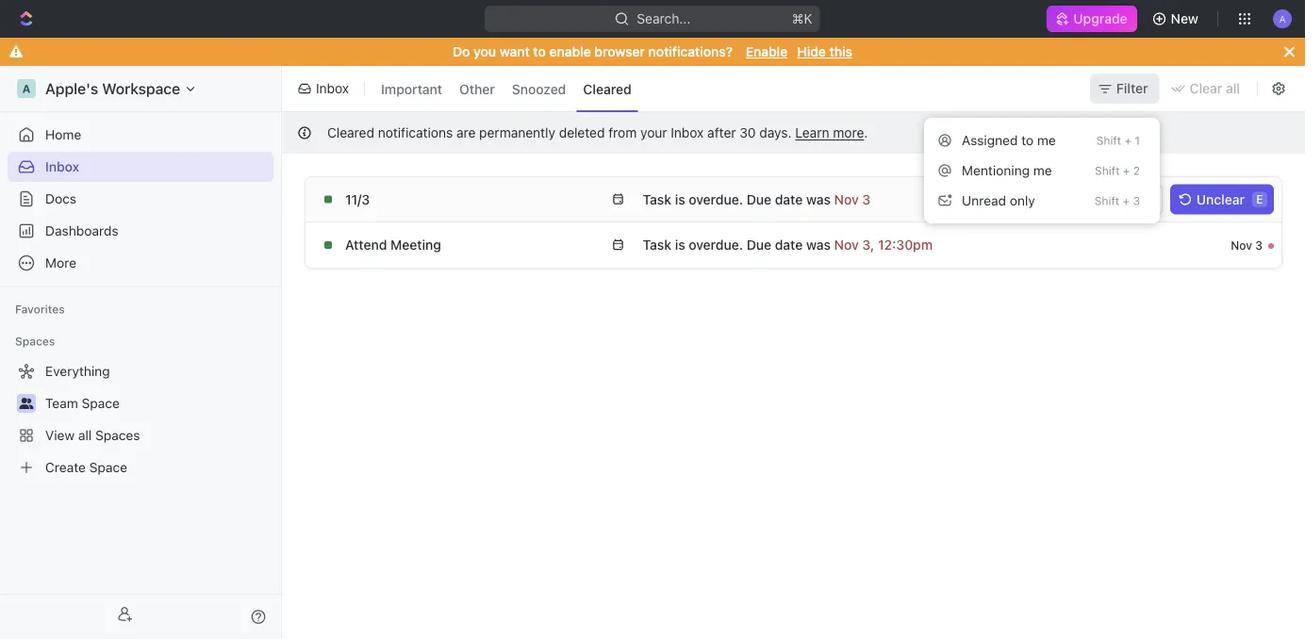 Task type: locate. For each thing, give the bounding box(es) containing it.
1 vertical spatial unread image
[[1268, 243, 1274, 249]]

days.
[[759, 125, 792, 140]]

unread image
[[1268, 198, 1274, 203], [1268, 243, 1274, 249]]

me
[[1037, 132, 1056, 148], [1033, 163, 1052, 178]]

2 nov from the top
[[1231, 239, 1252, 252]]

+ for mentioning me
[[1123, 164, 1130, 177]]

1
[[1135, 134, 1140, 147]]

shift + 3
[[1095, 194, 1140, 207]]

inbox
[[316, 81, 349, 96], [671, 125, 704, 140], [45, 159, 79, 174]]

me up only
[[1033, 163, 1052, 178]]

do
[[453, 44, 470, 59]]

nov for 11/3
[[1231, 193, 1252, 206]]

2 vertical spatial inbox
[[45, 159, 79, 174]]

2 vertical spatial +
[[1123, 194, 1130, 207]]

1 vertical spatial cleared
[[327, 125, 374, 140]]

favorites button
[[8, 298, 72, 321]]

other button
[[453, 74, 501, 103]]

0 horizontal spatial to
[[533, 44, 546, 59]]

1 horizontal spatial cleared
[[583, 81, 631, 96]]

clear
[[1190, 81, 1222, 96]]

to right want at the top left of the page
[[533, 44, 546, 59]]

hide
[[797, 44, 826, 59]]

1 nov from the top
[[1231, 193, 1252, 206]]

permanently
[[479, 125, 555, 140]]

inbox down "home"
[[45, 159, 79, 174]]

tab list
[[371, 62, 642, 115]]

shift left 1
[[1096, 134, 1121, 147]]

dashboards
[[45, 223, 118, 239]]

dashboards link
[[8, 216, 273, 246]]

this
[[829, 44, 852, 59]]

+
[[1124, 134, 1132, 147], [1123, 164, 1130, 177], [1123, 194, 1130, 207]]

nov down nov 4 at top
[[1231, 239, 1252, 252]]

cleared down browser
[[583, 81, 631, 96]]

1 horizontal spatial to
[[1021, 132, 1034, 148]]

1 unread image from the top
[[1268, 198, 1274, 203]]

spaces
[[15, 335, 55, 348]]

1 vertical spatial shift
[[1095, 164, 1120, 177]]

home
[[45, 127, 81, 142]]

tree
[[8, 356, 273, 483]]

shift for unread only
[[1095, 194, 1119, 207]]

0 vertical spatial nov
[[1231, 193, 1252, 206]]

unread
[[962, 193, 1006, 208]]

4
[[1255, 193, 1263, 206]]

notifications?
[[648, 44, 733, 59]]

1 horizontal spatial 3
[[1255, 239, 1263, 252]]

do you want to enable browser notifications? enable hide this
[[453, 44, 852, 59]]

+ for assigned to me
[[1124, 134, 1132, 147]]

0 vertical spatial inbox
[[316, 81, 349, 96]]

shift
[[1096, 134, 1121, 147], [1095, 164, 1120, 177], [1095, 194, 1119, 207]]

inbox link
[[8, 152, 273, 182]]

1 vertical spatial nov
[[1231, 239, 1252, 252]]

shift + 2
[[1095, 164, 1140, 177]]

1 vertical spatial 3
[[1255, 239, 1263, 252]]

3 down '2'
[[1133, 194, 1140, 207]]

assigned to me
[[962, 132, 1056, 148]]

cleared inside button
[[583, 81, 631, 96]]

0 horizontal spatial cleared
[[327, 125, 374, 140]]

unread only
[[962, 193, 1035, 208]]

inbox right your
[[671, 125, 704, 140]]

0 horizontal spatial 3
[[1133, 194, 1140, 207]]

cleared
[[583, 81, 631, 96], [327, 125, 374, 140]]

deleted
[[559, 125, 605, 140]]

+ down "shift + 2"
[[1123, 194, 1130, 207]]

unread image right e
[[1268, 198, 1274, 203]]

1 vertical spatial +
[[1123, 164, 1130, 177]]

browser
[[594, 44, 645, 59]]

cleared notifications are permanently deleted from your inbox after 30 days. learn more .
[[327, 125, 868, 140]]

nov 4
[[1231, 193, 1263, 206]]

new button
[[1144, 4, 1210, 34]]

inbox left the "important" button
[[316, 81, 349, 96]]

2 vertical spatial shift
[[1095, 194, 1119, 207]]

+ left 1
[[1124, 134, 1132, 147]]

home link
[[8, 120, 273, 150]]

you
[[473, 44, 496, 59]]

0 vertical spatial me
[[1037, 132, 1056, 148]]

0 vertical spatial shift
[[1096, 134, 1121, 147]]

shift + 1
[[1096, 134, 1140, 147]]

⌘k
[[792, 11, 813, 26]]

0 horizontal spatial inbox
[[45, 159, 79, 174]]

e
[[1256, 193, 1263, 206]]

to up "mentioning me"
[[1021, 132, 1034, 148]]

filter
[[1116, 81, 1148, 96]]

me up "mentioning me"
[[1037, 132, 1056, 148]]

docs link
[[8, 184, 273, 214]]

learn more link
[[795, 125, 864, 140]]

shift left '2'
[[1095, 164, 1120, 177]]

unread image right nov 3
[[1268, 243, 1274, 249]]

shift down "shift + 2"
[[1095, 194, 1119, 207]]

cleared for cleared
[[583, 81, 631, 96]]

cleared button
[[576, 74, 638, 103]]

nov for attend meeting
[[1231, 239, 1252, 252]]

3
[[1133, 194, 1140, 207], [1255, 239, 1263, 252]]

3 down "4"
[[1255, 239, 1263, 252]]

clear all
[[1190, 81, 1240, 96]]

tree inside sidebar navigation
[[8, 356, 273, 483]]

snoozed button
[[505, 74, 573, 103]]

nov left "4"
[[1231, 193, 1252, 206]]

0 vertical spatial unread image
[[1268, 198, 1274, 203]]

0 vertical spatial cleared
[[583, 81, 631, 96]]

attend
[[345, 237, 387, 253]]

.
[[864, 125, 868, 140]]

sidebar navigation
[[0, 66, 282, 639]]

cleared for cleared notifications are permanently deleted from your inbox after 30 days. learn more .
[[327, 125, 374, 140]]

0 vertical spatial +
[[1124, 134, 1132, 147]]

search...
[[637, 11, 691, 26]]

2 unread image from the top
[[1268, 243, 1274, 249]]

all
[[1226, 81, 1240, 96]]

cleared left notifications
[[327, 125, 374, 140]]

important
[[381, 81, 442, 96]]

1 vertical spatial me
[[1033, 163, 1052, 178]]

new
[[1171, 11, 1198, 26]]

+ left '2'
[[1123, 164, 1130, 177]]

shift for mentioning me
[[1095, 164, 1120, 177]]

2 horizontal spatial inbox
[[671, 125, 704, 140]]

to
[[533, 44, 546, 59], [1021, 132, 1034, 148]]

nov
[[1231, 193, 1252, 206], [1231, 239, 1252, 252]]



Task type: vqa. For each thing, say whether or not it's contained in the screenshot.
the bottommost Chat
no



Task type: describe. For each thing, give the bounding box(es) containing it.
snoozed
[[512, 81, 566, 96]]

inbox inside sidebar navigation
[[45, 159, 79, 174]]

assigned
[[962, 132, 1018, 148]]

shift for assigned to me
[[1096, 134, 1121, 147]]

unclear
[[1196, 191, 1245, 207]]

enable
[[549, 44, 591, 59]]

unread image for attend meeting
[[1268, 243, 1274, 249]]

upgrade link
[[1047, 6, 1137, 32]]

mentioning me
[[962, 163, 1052, 178]]

important button
[[374, 74, 449, 103]]

unread image for 11/3
[[1268, 198, 1274, 203]]

are
[[456, 125, 476, 140]]

your
[[640, 125, 667, 140]]

favorites
[[15, 303, 65, 316]]

0 vertical spatial to
[[533, 44, 546, 59]]

2
[[1133, 164, 1140, 177]]

meeting
[[390, 237, 441, 253]]

enable
[[746, 44, 788, 59]]

+ for unread only
[[1123, 194, 1130, 207]]

upgrade
[[1073, 11, 1127, 26]]

other
[[459, 81, 495, 96]]

learn
[[795, 125, 829, 140]]

30
[[740, 125, 756, 140]]

0 vertical spatial 3
[[1133, 194, 1140, 207]]

nov 3
[[1231, 239, 1263, 252]]

mentioning
[[962, 163, 1030, 178]]

from
[[608, 125, 637, 140]]

attend meeting
[[345, 237, 441, 253]]

clear all button
[[1163, 74, 1251, 104]]

1 horizontal spatial inbox
[[316, 81, 349, 96]]

tab list containing important
[[371, 62, 642, 115]]

more
[[833, 125, 864, 140]]

only
[[1010, 193, 1035, 208]]

want
[[499, 44, 530, 59]]

after
[[707, 125, 736, 140]]

docs
[[45, 191, 76, 207]]

notifications
[[378, 125, 453, 140]]

11/3
[[345, 191, 370, 207]]

filter button
[[1090, 74, 1159, 104]]

1 vertical spatial inbox
[[671, 125, 704, 140]]

1 vertical spatial to
[[1021, 132, 1034, 148]]



